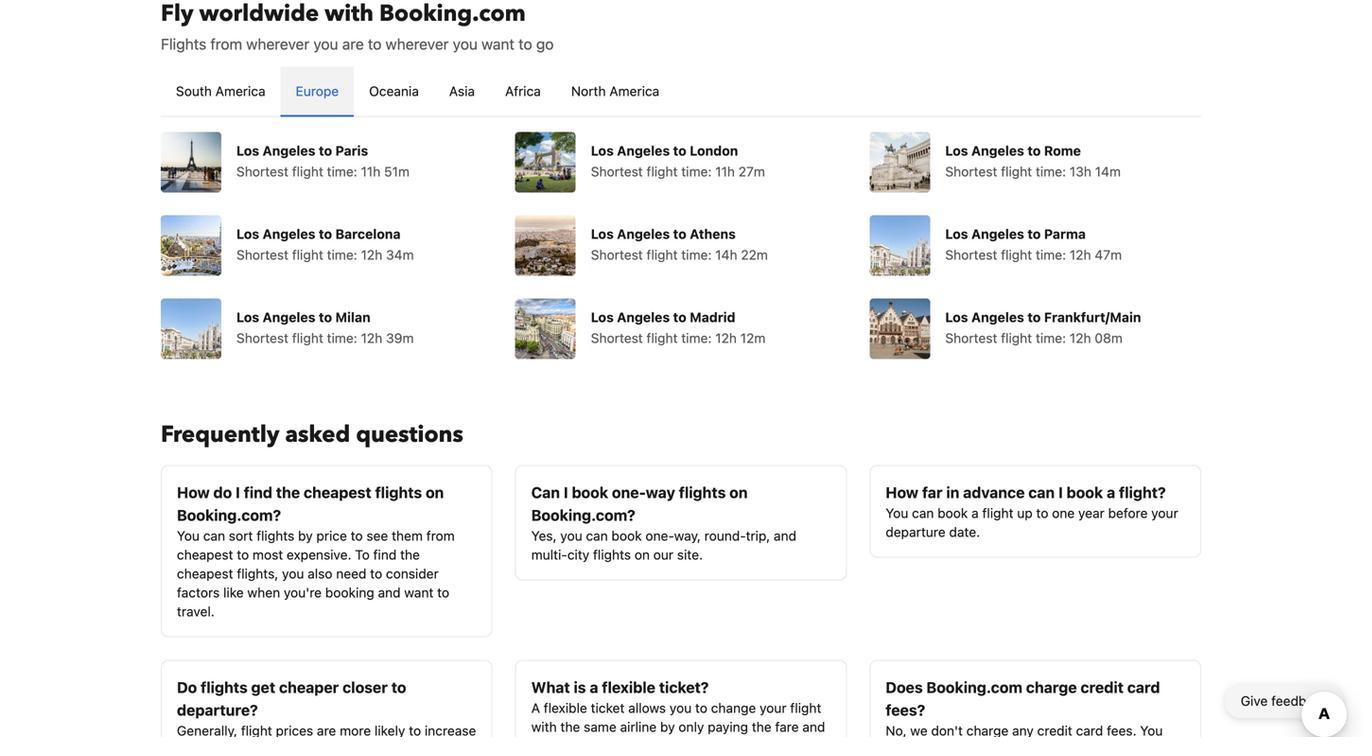 Task type: vqa. For each thing, say whether or not it's contained in the screenshot.
Los Angeles to Frankfurt/Main Shortest flight time: 12h 08m
yes



Task type: locate. For each thing, give the bounding box(es) containing it.
12h down parma on the right top
[[1070, 247, 1092, 263]]

1 vertical spatial your
[[760, 700, 787, 716]]

can up departure
[[912, 505, 934, 521]]

london
[[690, 143, 738, 158]]

north america
[[571, 83, 660, 99]]

12h down milan
[[361, 330, 383, 346]]

11h for 51m
[[361, 164, 381, 179]]

time: for barcelona
[[327, 247, 357, 263]]

wherever up europe
[[246, 35, 310, 53]]

shortest
[[237, 164, 289, 179], [591, 164, 643, 179], [946, 164, 998, 179], [237, 247, 289, 263], [591, 247, 643, 263], [946, 247, 998, 263], [237, 330, 289, 346], [591, 330, 643, 346], [946, 330, 998, 346]]

by inside how do i find the cheapest flights on booking.com? you can sort flights by price to see them from cheapest to most expensive. to find the cheapest flights, you also need to consider factors like when you're booking and want to travel.
[[298, 528, 313, 544]]

12h for 12m
[[716, 330, 737, 346]]

angeles
[[263, 143, 316, 158], [617, 143, 670, 158], [972, 143, 1025, 158], [263, 226, 316, 242], [617, 226, 670, 242], [972, 226, 1025, 242], [263, 309, 316, 325], [617, 309, 670, 325], [972, 309, 1025, 325]]

0 horizontal spatial and
[[378, 585, 401, 600]]

12h inside los angeles to barcelona shortest flight time: 12h 34m
[[361, 247, 383, 263]]

to left barcelona
[[319, 226, 332, 242]]

the down frequently asked questions
[[276, 484, 300, 502]]

0 horizontal spatial wherever
[[246, 35, 310, 53]]

1 vertical spatial one-
[[646, 528, 674, 544]]

los inside los angeles to parma shortest flight time: 12h 47m
[[946, 226, 968, 242]]

yes,
[[531, 528, 557, 544]]

0 horizontal spatial america
[[215, 83, 266, 99]]

1 horizontal spatial and
[[774, 528, 797, 544]]

flights up departure?
[[201, 678, 248, 696]]

give feedback button
[[1226, 684, 1344, 718]]

credit
[[1081, 678, 1124, 696]]

los inside the los angeles to london shortest flight time: 11h 27m
[[591, 143, 614, 158]]

shortest for los angeles to barcelona shortest flight time: 12h 34m
[[237, 247, 289, 263]]

1 vertical spatial want
[[404, 585, 434, 600]]

can inside how do i find the cheapest flights on booking.com? you can sort flights by price to see them from cheapest to most expensive. to find the cheapest flights, you also need to consider factors like when you're booking and want to travel.
[[203, 528, 225, 544]]

you
[[886, 505, 909, 521], [177, 528, 200, 544]]

angeles inside the los angeles to london shortest flight time: 11h 27m
[[617, 143, 670, 158]]

america inside north america button
[[610, 83, 660, 99]]

los angeles to barcelona shortest flight time: 12h 34m
[[237, 226, 414, 263]]

0 horizontal spatial by
[[298, 528, 313, 544]]

12h inside los angeles to milan shortest flight time: 12h 39m
[[361, 330, 383, 346]]

you inside the what is a flexible ticket? a flexible ticket allows you to change your flight with the same airline by only paying the fare an
[[670, 700, 692, 716]]

you down ticket?
[[670, 700, 692, 716]]

0 vertical spatial from
[[210, 35, 242, 53]]

does booking.com charge credit card fees?
[[886, 678, 1161, 719]]

how inside how do i find the cheapest flights on booking.com? you can sort flights by price to see them from cheapest to most expensive. to find the cheapest flights, you also need to consider factors like when you're booking and want to travel.
[[177, 484, 210, 502]]

1 vertical spatial cheapest
[[177, 547, 233, 563]]

time: for rome
[[1036, 164, 1066, 179]]

los inside los angeles to rome shortest flight time: 13h 14m
[[946, 143, 968, 158]]

2 11h from the left
[[716, 164, 735, 179]]

and inside can i book one-way flights on booking.com? yes, you can book one-way, round-trip, and multi-city flights on our site.
[[774, 528, 797, 544]]

time: down barcelona
[[327, 247, 357, 263]]

angeles inside los angeles to parma shortest flight time: 12h 47m
[[972, 226, 1025, 242]]

can up city
[[586, 528, 608, 544]]

0 vertical spatial a
[[1107, 484, 1116, 502]]

can left sort
[[203, 528, 225, 544]]

time: for paris
[[327, 164, 357, 179]]

22m
[[741, 247, 768, 263]]

flight inside los angeles to rome shortest flight time: 13h 14m
[[1001, 164, 1032, 179]]

los angeles to rome shortest flight time: 13h 14m
[[946, 143, 1121, 179]]

0 horizontal spatial 11h
[[361, 164, 381, 179]]

shortest for los angeles to frankfurt/main shortest flight time: 12h 08m
[[946, 330, 998, 346]]

you up asia
[[453, 35, 478, 53]]

your inside the what is a flexible ticket? a flexible ticket allows you to change your flight with the same airline by only paying the fare an
[[760, 700, 787, 716]]

on up round-
[[730, 484, 748, 502]]

to left paris
[[319, 143, 332, 158]]

book right can
[[572, 484, 609, 502]]

1 booking.com? from the left
[[177, 506, 281, 524]]

angeles inside los angeles to rome shortest flight time: 13h 14m
[[972, 143, 1025, 158]]

i right can
[[564, 484, 568, 502]]

time: for london
[[682, 164, 712, 179]]

flight for frankfurt/main
[[1001, 330, 1032, 346]]

flight for parma
[[1001, 247, 1032, 263]]

angeles left parma on the right top
[[972, 226, 1025, 242]]

time: for athens
[[682, 247, 712, 263]]

wherever up oceania
[[386, 35, 449, 53]]

1 vertical spatial by
[[660, 719, 675, 735]]

america for north america
[[610, 83, 660, 99]]

do
[[213, 484, 232, 502]]

angeles down los angeles to parma shortest flight time: 12h 47m
[[972, 309, 1025, 325]]

from right flights
[[210, 35, 242, 53]]

shortest inside the los angeles to london shortest flight time: 11h 27m
[[591, 164, 643, 179]]

12h inside los angeles to frankfurt/main shortest flight time: 12h 08m
[[1070, 330, 1092, 346]]

los right los angeles to milan image
[[237, 309, 259, 325]]

shortest right los angeles to parma image in the top of the page
[[946, 247, 998, 263]]

1 11h from the left
[[361, 164, 381, 179]]

by up expensive.
[[298, 528, 313, 544]]

to left the frankfurt/main
[[1028, 309, 1041, 325]]

shortest inside los angeles to frankfurt/main shortest flight time: 12h 08m
[[946, 330, 998, 346]]

angeles inside los angeles to barcelona shortest flight time: 12h 34m
[[263, 226, 316, 242]]

you for how far in advance can i book a flight?
[[886, 505, 909, 521]]

11h for 27m
[[716, 164, 735, 179]]

time: for milan
[[327, 330, 357, 346]]

to left madrid
[[673, 309, 687, 325]]

1 horizontal spatial i
[[564, 484, 568, 502]]

1 horizontal spatial by
[[660, 719, 675, 735]]

flight left 08m
[[1001, 330, 1032, 346]]

1 horizontal spatial 11h
[[716, 164, 735, 179]]

0 horizontal spatial i
[[236, 484, 240, 502]]

angeles left milan
[[263, 309, 316, 325]]

how far in advance can i book a flight? you can book a flight up to one year before your departure date.
[[886, 484, 1179, 540]]

11h inside los angeles to paris shortest flight time: 11h 51m
[[361, 164, 381, 179]]

1 vertical spatial and
[[378, 585, 401, 600]]

you up departure
[[886, 505, 909, 521]]

flights inside do flights get cheaper closer to departure?
[[201, 678, 248, 696]]

2 america from the left
[[610, 83, 660, 99]]

2 booking.com? from the left
[[531, 506, 636, 524]]

want down consider
[[404, 585, 434, 600]]

los right los angeles to rome image
[[946, 143, 968, 158]]

to left milan
[[319, 309, 332, 325]]

before
[[1109, 505, 1148, 521]]

time: inside los angeles to madrid shortest flight time: 12h 12m
[[682, 330, 712, 346]]

time: down rome
[[1036, 164, 1066, 179]]

to down sort
[[237, 547, 249, 563]]

allows
[[628, 700, 666, 716]]

price
[[316, 528, 347, 544]]

you left sort
[[177, 528, 200, 544]]

1 america from the left
[[215, 83, 266, 99]]

0 horizontal spatial you
[[177, 528, 200, 544]]

flight inside the los angeles to london shortest flight time: 11h 27m
[[647, 164, 678, 179]]

wherever
[[246, 35, 310, 53], [386, 35, 449, 53]]

1 horizontal spatial america
[[610, 83, 660, 99]]

asia
[[449, 83, 475, 99]]

los right los angeles to madrid image
[[591, 309, 614, 325]]

0 horizontal spatial on
[[426, 484, 444, 502]]

time: down the frankfurt/main
[[1036, 330, 1066, 346]]

book up year
[[1067, 484, 1104, 502]]

0 horizontal spatial booking.com?
[[177, 506, 281, 524]]

america
[[215, 83, 266, 99], [610, 83, 660, 99]]

los for los angeles to rome shortest flight time: 13h 14m
[[946, 143, 968, 158]]

los angeles to milan image
[[161, 299, 221, 359]]

to right are on the left top of page
[[368, 35, 382, 53]]

shortest right los angeles to london image
[[591, 164, 643, 179]]

to
[[368, 35, 382, 53], [519, 35, 532, 53], [319, 143, 332, 158], [673, 143, 687, 158], [1028, 143, 1041, 158], [319, 226, 332, 242], [673, 226, 687, 242], [1028, 226, 1041, 242], [319, 309, 332, 325], [673, 309, 687, 325], [1028, 309, 1041, 325], [1037, 505, 1049, 521], [351, 528, 363, 544], [237, 547, 249, 563], [370, 566, 382, 581], [437, 585, 450, 600], [391, 678, 406, 696], [695, 700, 708, 716]]

north
[[571, 83, 606, 99]]

can inside can i book one-way flights on booking.com? yes, you can book one-way, round-trip, and multi-city flights on our site.
[[586, 528, 608, 544]]

angeles inside los angeles to madrid shortest flight time: 12h 12m
[[617, 309, 670, 325]]

flight up fare
[[790, 700, 822, 716]]

i inside how do i find the cheapest flights on booking.com? you can sort flights by price to see them from cheapest to most expensive. to find the cheapest flights, you also need to consider factors like when you're booking and want to travel.
[[236, 484, 240, 502]]

time: inside los angeles to athens shortest flight time: 14h 22m
[[682, 247, 712, 263]]

los inside los angeles to athens shortest flight time: 14h 22m
[[591, 226, 614, 242]]

1 vertical spatial flexible
[[544, 700, 587, 716]]

1 vertical spatial from
[[427, 528, 455, 544]]

your up fare
[[760, 700, 787, 716]]

los angeles to milan shortest flight time: 12h 39m
[[237, 309, 414, 346]]

fees?
[[886, 701, 926, 719]]

1 vertical spatial find
[[373, 547, 397, 563]]

los inside los angeles to paris shortest flight time: 11h 51m
[[237, 143, 259, 158]]

flexible
[[602, 678, 656, 696], [544, 700, 587, 716]]

angeles for paris
[[263, 143, 316, 158]]

los for los angeles to barcelona shortest flight time: 12h 34m
[[237, 226, 259, 242]]

1 vertical spatial you
[[177, 528, 200, 544]]

time: down parma on the right top
[[1036, 247, 1066, 263]]

africa
[[505, 83, 541, 99]]

flexible up "allows" at the left bottom of page
[[602, 678, 656, 696]]

1 horizontal spatial booking.com?
[[531, 506, 636, 524]]

to left athens in the top of the page
[[673, 226, 687, 242]]

i right do
[[236, 484, 240, 502]]

factors
[[177, 585, 220, 600]]

america right south
[[215, 83, 266, 99]]

time: inside the los angeles to london shortest flight time: 11h 27m
[[682, 164, 712, 179]]

a inside the what is a flexible ticket? a flexible ticket allows you to change your flight with the same airline by only paying the fare an
[[590, 678, 598, 696]]

angeles left madrid
[[617, 309, 670, 325]]

to left parma on the right top
[[1028, 226, 1041, 242]]

flight down advance
[[983, 505, 1014, 521]]

america right north
[[610, 83, 660, 99]]

on down questions
[[426, 484, 444, 502]]

2 horizontal spatial i
[[1059, 484, 1063, 502]]

departure?
[[177, 701, 258, 719]]

08m
[[1095, 330, 1123, 346]]

12h inside los angeles to madrid shortest flight time: 12h 12m
[[716, 330, 737, 346]]

by left "only"
[[660, 719, 675, 735]]

oceania
[[369, 83, 419, 99]]

0 horizontal spatial find
[[244, 484, 272, 502]]

0 horizontal spatial want
[[404, 585, 434, 600]]

can
[[1029, 484, 1055, 502], [912, 505, 934, 521], [203, 528, 225, 544], [586, 528, 608, 544]]

flight inside los angeles to frankfurt/main shortest flight time: 12h 08m
[[1001, 330, 1032, 346]]

angeles inside los angeles to milan shortest flight time: 12h 39m
[[263, 309, 316, 325]]

0 vertical spatial by
[[298, 528, 313, 544]]

los angeles to frankfurt/main image
[[870, 299, 930, 359]]

book left way,
[[612, 528, 642, 544]]

on inside how do i find the cheapest flights on booking.com? you can sort flights by price to see them from cheapest to most expensive. to find the cheapest flights, you also need to consider factors like when you're booking and want to travel.
[[426, 484, 444, 502]]

0 vertical spatial you
[[886, 505, 909, 521]]

los
[[237, 143, 259, 158], [591, 143, 614, 158], [946, 143, 968, 158], [237, 226, 259, 242], [591, 226, 614, 242], [946, 226, 968, 242], [237, 309, 259, 325], [591, 309, 614, 325], [946, 309, 968, 325]]

flight inside los angeles to athens shortest flight time: 14h 22m
[[647, 247, 678, 263]]

to inside los angeles to parma shortest flight time: 12h 47m
[[1028, 226, 1041, 242]]

our
[[654, 547, 674, 563]]

1 horizontal spatial want
[[482, 35, 515, 53]]

flight
[[292, 164, 323, 179], [647, 164, 678, 179], [1001, 164, 1032, 179], [292, 247, 323, 263], [647, 247, 678, 263], [1001, 247, 1032, 263], [292, 330, 323, 346], [647, 330, 678, 346], [1001, 330, 1032, 346], [983, 505, 1014, 521], [790, 700, 822, 716]]

los inside los angeles to frankfurt/main shortest flight time: 12h 08m
[[946, 309, 968, 325]]

on left our
[[635, 547, 650, 563]]

i
[[236, 484, 240, 502], [564, 484, 568, 502], [1059, 484, 1063, 502]]

angeles left athens in the top of the page
[[617, 226, 670, 242]]

to left 'london'
[[673, 143, 687, 158]]

feedback
[[1272, 693, 1329, 709]]

time: down milan
[[327, 330, 357, 346]]

time: for madrid
[[682, 330, 712, 346]]

from right them
[[427, 528, 455, 544]]

los inside los angeles to milan shortest flight time: 12h 39m
[[237, 309, 259, 325]]

flight inside los angeles to milan shortest flight time: 12h 39m
[[292, 330, 323, 346]]

shortest right "los angeles to frankfurt/main" image
[[946, 330, 998, 346]]

time: inside los angeles to milan shortest flight time: 12h 39m
[[327, 330, 357, 346]]

0 horizontal spatial a
[[590, 678, 598, 696]]

and right trip,
[[774, 528, 797, 544]]

12h down madrid
[[716, 330, 737, 346]]

2 i from the left
[[564, 484, 568, 502]]

tab list
[[161, 67, 1202, 118]]

can for booking.com?
[[586, 528, 608, 544]]

39m
[[386, 330, 414, 346]]

and
[[774, 528, 797, 544], [378, 585, 401, 600]]

time: down madrid
[[682, 330, 712, 346]]

time: down paris
[[327, 164, 357, 179]]

booking.com? down do
[[177, 506, 281, 524]]

1 horizontal spatial your
[[1152, 505, 1179, 521]]

ticket
[[591, 700, 625, 716]]

time: inside los angeles to barcelona shortest flight time: 12h 34m
[[327, 247, 357, 263]]

12h down barcelona
[[361, 247, 383, 263]]

time: down 'london'
[[682, 164, 712, 179]]

1 horizontal spatial wherever
[[386, 35, 449, 53]]

milan
[[335, 309, 371, 325]]

flight left 12m
[[647, 330, 678, 346]]

booking.com? inside how do i find the cheapest flights on booking.com? you can sort flights by price to see them from cheapest to most expensive. to find the cheapest flights, you also need to consider factors like when you're booking and want to travel.
[[177, 506, 281, 524]]

1 horizontal spatial a
[[972, 505, 979, 521]]

a up before
[[1107, 484, 1116, 502]]

paris
[[335, 143, 368, 158]]

on
[[426, 484, 444, 502], [730, 484, 748, 502], [635, 547, 650, 563]]

i up one at the right bottom of the page
[[1059, 484, 1063, 502]]

1 horizontal spatial you
[[886, 505, 909, 521]]

time:
[[327, 164, 357, 179], [682, 164, 712, 179], [1036, 164, 1066, 179], [327, 247, 357, 263], [682, 247, 712, 263], [1036, 247, 1066, 263], [327, 330, 357, 346], [682, 330, 712, 346], [1036, 330, 1066, 346]]

time: inside los angeles to rome shortest flight time: 13h 14m
[[1036, 164, 1066, 179]]

to down consider
[[437, 585, 450, 600]]

shortest right los angeles to barcelona image
[[237, 247, 289, 263]]

to inside los angeles to milan shortest flight time: 12h 39m
[[319, 309, 332, 325]]

los angeles to london image
[[515, 132, 576, 193]]

find
[[244, 484, 272, 502], [373, 547, 397, 563]]

want inside how do i find the cheapest flights on booking.com? you can sort flights by price to see them from cheapest to most expensive. to find the cheapest flights, you also need to consider factors like when you're booking and want to travel.
[[404, 585, 434, 600]]

does
[[886, 678, 923, 696]]

los angeles to frankfurt/main shortest flight time: 12h 08m
[[946, 309, 1142, 346]]

how left far
[[886, 484, 919, 502]]

shortest inside los angeles to athens shortest flight time: 14h 22m
[[591, 247, 643, 263]]

find right do
[[244, 484, 272, 502]]

2 wherever from the left
[[386, 35, 449, 53]]

12h for 39m
[[361, 330, 383, 346]]

1 i from the left
[[236, 484, 240, 502]]

1 horizontal spatial flexible
[[602, 678, 656, 696]]

los right los angeles to parma image in the top of the page
[[946, 226, 968, 242]]

shortest inside los angeles to rome shortest flight time: 13h 14m
[[946, 164, 998, 179]]

shortest inside los angeles to paris shortest flight time: 11h 51m
[[237, 164, 289, 179]]

far
[[922, 484, 943, 502]]

date.
[[950, 524, 980, 540]]

1 how from the left
[[177, 484, 210, 502]]

0 horizontal spatial how
[[177, 484, 210, 502]]

shortest inside los angeles to barcelona shortest flight time: 12h 34m
[[237, 247, 289, 263]]

to inside los angeles to barcelona shortest flight time: 12h 34m
[[319, 226, 332, 242]]

1 horizontal spatial from
[[427, 528, 455, 544]]

and inside how do i find the cheapest flights on booking.com? you can sort flights by price to see them from cheapest to most expensive. to find the cheapest flights, you also need to consider factors like when you're booking and want to travel.
[[378, 585, 401, 600]]

flight up los angeles to milan shortest flight time: 12h 39m
[[292, 247, 323, 263]]

shortest inside los angeles to milan shortest flight time: 12h 39m
[[237, 330, 289, 346]]

time: inside los angeles to paris shortest flight time: 11h 51m
[[327, 164, 357, 179]]

by
[[298, 528, 313, 544], [660, 719, 675, 735]]

round-
[[705, 528, 746, 544]]

11h left the 51m
[[361, 164, 381, 179]]

time: for parma
[[1036, 247, 1066, 263]]

los angeles to parma shortest flight time: 12h 47m
[[946, 226, 1122, 263]]

to inside los angeles to athens shortest flight time: 14h 22m
[[673, 226, 687, 242]]

2 vertical spatial a
[[590, 678, 598, 696]]

you
[[314, 35, 338, 53], [453, 35, 478, 53], [561, 528, 583, 544], [282, 566, 304, 581], [670, 700, 692, 716]]

47m
[[1095, 247, 1122, 263]]

12h
[[361, 247, 383, 263], [1070, 247, 1092, 263], [361, 330, 383, 346], [716, 330, 737, 346], [1070, 330, 1092, 346]]

to right up
[[1037, 505, 1049, 521]]

2 how from the left
[[886, 484, 919, 502]]

flight inside los angeles to parma shortest flight time: 12h 47m
[[1001, 247, 1032, 263]]

11h down 'london'
[[716, 164, 735, 179]]

flight inside los angeles to madrid shortest flight time: 12h 12m
[[647, 330, 678, 346]]

your inside how far in advance can i book a flight? you can book a flight up to one year before your departure date.
[[1152, 505, 1179, 521]]

flight up los angeles to frankfurt/main shortest flight time: 12h 08m
[[1001, 247, 1032, 263]]

your down 'flight?'
[[1152, 505, 1179, 521]]

angeles inside los angeles to paris shortest flight time: 11h 51m
[[263, 143, 316, 158]]

flight left 39m
[[292, 330, 323, 346]]

shortest right los angeles to madrid image
[[591, 330, 643, 346]]

12h inside los angeles to parma shortest flight time: 12h 47m
[[1070, 247, 1092, 263]]

angeles for frankfurt/main
[[972, 309, 1025, 325]]

consider
[[386, 566, 439, 581]]

paying
[[708, 719, 748, 735]]

and down consider
[[378, 585, 401, 600]]

34m
[[386, 247, 414, 263]]

0 vertical spatial and
[[774, 528, 797, 544]]

los inside los angeles to barcelona shortest flight time: 12h 34m
[[237, 226, 259, 242]]

you up you're
[[282, 566, 304, 581]]

go
[[536, 35, 554, 53]]

by inside the what is a flexible ticket? a flexible ticket allows you to change your flight with the same airline by only paying the fare an
[[660, 719, 675, 735]]

0 horizontal spatial from
[[210, 35, 242, 53]]

flight inside how far in advance can i book a flight? you can book a flight up to one year before your departure date.
[[983, 505, 1014, 521]]

0 vertical spatial your
[[1152, 505, 1179, 521]]

asked
[[285, 419, 350, 450]]

0 horizontal spatial your
[[760, 700, 787, 716]]

los inside los angeles to madrid shortest flight time: 12h 12m
[[591, 309, 614, 325]]

angeles inside los angeles to frankfurt/main shortest flight time: 12h 08m
[[972, 309, 1025, 325]]

cheapest
[[304, 484, 372, 502], [177, 547, 233, 563], [177, 566, 233, 581]]

flight inside los angeles to barcelona shortest flight time: 12h 34m
[[292, 247, 323, 263]]

los right los angeles to paris image on the top left
[[237, 143, 259, 158]]

america inside south america button
[[215, 83, 266, 99]]

flight left 14h
[[647, 247, 678, 263]]

you inside how do i find the cheapest flights on booking.com? you can sort flights by price to see them from cheapest to most expensive. to find the cheapest flights, you also need to consider factors like when you're booking and want to travel.
[[177, 528, 200, 544]]

flight up los angeles to barcelona shortest flight time: 12h 34m
[[292, 164, 323, 179]]

from inside how do i find the cheapest flights on booking.com? you can sort flights by price to see them from cheapest to most expensive. to find the cheapest flights, you also need to consider factors like when you're booking and want to travel.
[[427, 528, 455, 544]]

time: inside los angeles to frankfurt/main shortest flight time: 12h 08m
[[1036, 330, 1066, 346]]

3 i from the left
[[1059, 484, 1063, 502]]

get
[[251, 678, 276, 696]]

flight left 13h on the top right of page
[[1001, 164, 1032, 179]]

angeles inside los angeles to athens shortest flight time: 14h 22m
[[617, 226, 670, 242]]

to right closer
[[391, 678, 406, 696]]

way
[[646, 484, 675, 502]]

1 horizontal spatial how
[[886, 484, 919, 502]]

shortest inside los angeles to madrid shortest flight time: 12h 12m
[[591, 330, 643, 346]]

time: inside los angeles to parma shortest flight time: 12h 47m
[[1036, 247, 1066, 263]]

0 vertical spatial one-
[[612, 484, 646, 502]]

11h inside the los angeles to london shortest flight time: 11h 27m
[[716, 164, 735, 179]]

how inside how far in advance can i book a flight? you can book a flight up to one year before your departure date.
[[886, 484, 919, 502]]

angeles for milan
[[263, 309, 316, 325]]

can for on
[[203, 528, 225, 544]]

1 vertical spatial a
[[972, 505, 979, 521]]

i inside can i book one-way flights on booking.com? yes, you can book one-way, round-trip, and multi-city flights on our site.
[[564, 484, 568, 502]]

you inside how far in advance can i book a flight? you can book a flight up to one year before your departure date.
[[886, 505, 909, 521]]

your
[[1152, 505, 1179, 521], [760, 700, 787, 716]]

shortest inside los angeles to parma shortest flight time: 12h 47m
[[946, 247, 998, 263]]

you for how do i find the cheapest flights on booking.com?
[[177, 528, 200, 544]]

year
[[1079, 505, 1105, 521]]

how for how do i find the cheapest flights on booking.com?
[[177, 484, 210, 502]]

14m
[[1095, 164, 1121, 179]]

flight inside los angeles to paris shortest flight time: 11h 51m
[[292, 164, 323, 179]]



Task type: describe. For each thing, give the bounding box(es) containing it.
los angeles to madrid image
[[515, 299, 576, 359]]

booking.com
[[927, 678, 1023, 696]]

14h
[[716, 247, 738, 263]]

need
[[336, 566, 367, 581]]

los angeles to barcelona image
[[161, 215, 221, 276]]

27m
[[739, 164, 765, 179]]

can
[[531, 484, 560, 502]]

oceania button
[[354, 67, 434, 116]]

can up up
[[1029, 484, 1055, 502]]

flights from wherever you are to wherever you want to go
[[161, 35, 554, 53]]

cheaper
[[279, 678, 339, 696]]

to inside los angeles to madrid shortest flight time: 12h 12m
[[673, 309, 687, 325]]

1 wherever from the left
[[246, 35, 310, 53]]

to right the need
[[370, 566, 382, 581]]

to inside the what is a flexible ticket? a flexible ticket allows you to change your flight with the same airline by only paying the fare an
[[695, 700, 708, 716]]

12h for 47m
[[1070, 247, 1092, 263]]

only
[[679, 719, 704, 735]]

madrid
[[690, 309, 736, 325]]

asia button
[[434, 67, 490, 116]]

to inside los angeles to paris shortest flight time: 11h 51m
[[319, 143, 332, 158]]

like
[[223, 585, 244, 600]]

shortest for los angeles to paris shortest flight time: 11h 51m
[[237, 164, 289, 179]]

sort
[[229, 528, 253, 544]]

flights right 'way'
[[679, 484, 726, 502]]

i inside how far in advance can i book a flight? you can book a flight up to one year before your departure date.
[[1059, 484, 1063, 502]]

trip,
[[746, 528, 770, 544]]

are
[[342, 35, 364, 53]]

how for how far in advance can i book a flight?
[[886, 484, 919, 502]]

flights up most
[[257, 528, 295, 544]]

0 vertical spatial cheapest
[[304, 484, 372, 502]]

the left fare
[[752, 719, 772, 735]]

flight inside the what is a flexible ticket? a flexible ticket allows you to change your flight with the same airline by only paying the fare an
[[790, 700, 822, 716]]

los for los angeles to madrid shortest flight time: 12h 12m
[[591, 309, 614, 325]]

shortest for los angeles to athens shortest flight time: 14h 22m
[[591, 247, 643, 263]]

shortest for los angeles to rome shortest flight time: 13h 14m
[[946, 164, 998, 179]]

0 vertical spatial flexible
[[602, 678, 656, 696]]

los for los angeles to athens shortest flight time: 14h 22m
[[591, 226, 614, 242]]

to
[[355, 547, 370, 563]]

up
[[1017, 505, 1033, 521]]

north america button
[[556, 67, 675, 116]]

do flights get cheaper closer to departure?
[[177, 678, 406, 719]]

can for a
[[912, 505, 934, 521]]

flight for paris
[[292, 164, 323, 179]]

give feedback
[[1241, 693, 1329, 709]]

2 vertical spatial cheapest
[[177, 566, 233, 581]]

los for los angeles to parma shortest flight time: 12h 47m
[[946, 226, 968, 242]]

los angeles to london shortest flight time: 11h 27m
[[591, 143, 765, 179]]

what
[[531, 678, 570, 696]]

angeles for madrid
[[617, 309, 670, 325]]

angeles for barcelona
[[263, 226, 316, 242]]

city
[[568, 547, 590, 563]]

los for los angeles to london shortest flight time: 11h 27m
[[591, 143, 614, 158]]

los angeles to paris shortest flight time: 11h 51m
[[237, 143, 410, 179]]

questions
[[356, 419, 463, 450]]

time: for frankfurt/main
[[1036, 330, 1066, 346]]

give
[[1241, 693, 1268, 709]]

charge
[[1026, 678, 1077, 696]]

south
[[176, 83, 212, 99]]

you inside can i book one-way flights on booking.com? yes, you can book one-way, round-trip, and multi-city flights on our site.
[[561, 528, 583, 544]]

you inside how do i find the cheapest flights on booking.com? you can sort flights by price to see them from cheapest to most expensive. to find the cheapest flights, you also need to consider factors like when you're booking and want to travel.
[[282, 566, 304, 581]]

to left go
[[519, 35, 532, 53]]

1 horizontal spatial on
[[635, 547, 650, 563]]

los angeles to paris image
[[161, 132, 221, 193]]

los angeles to parma image
[[870, 215, 930, 276]]

frequently asked questions
[[161, 419, 463, 450]]

shortest for los angeles to london shortest flight time: 11h 27m
[[591, 164, 643, 179]]

most
[[253, 547, 283, 563]]

multi-
[[531, 547, 568, 563]]

flights
[[161, 35, 206, 53]]

frankfurt/main
[[1045, 309, 1142, 325]]

angeles for rome
[[972, 143, 1025, 158]]

12h for 34m
[[361, 247, 383, 263]]

advance
[[963, 484, 1025, 502]]

to inside los angeles to frankfurt/main shortest flight time: 12h 08m
[[1028, 309, 1041, 325]]

one
[[1052, 505, 1075, 521]]

way,
[[674, 528, 701, 544]]

los angeles to madrid shortest flight time: 12h 12m
[[591, 309, 766, 346]]

12h for 08m
[[1070, 330, 1092, 346]]

flight for barcelona
[[292, 247, 323, 263]]

los angeles to athens image
[[515, 215, 576, 276]]

how do i find the cheapest flights on booking.com? you can sort flights by price to see them from cheapest to most expensive. to find the cheapest flights, you also need to consider factors like when you're booking and want to travel.
[[177, 484, 455, 619]]

12m
[[741, 330, 766, 346]]

you're
[[284, 585, 322, 600]]

los angeles to athens shortest flight time: 14h 22m
[[591, 226, 768, 263]]

flights right city
[[593, 547, 631, 563]]

los for los angeles to paris shortest flight time: 11h 51m
[[237, 143, 259, 158]]

departure
[[886, 524, 946, 540]]

to inside los angeles to rome shortest flight time: 13h 14m
[[1028, 143, 1041, 158]]

expensive.
[[287, 547, 352, 563]]

flight?
[[1119, 484, 1166, 502]]

europe button
[[281, 67, 354, 116]]

flights up them
[[375, 484, 422, 502]]

europe
[[296, 83, 339, 99]]

africa button
[[490, 67, 556, 116]]

them
[[392, 528, 423, 544]]

flight for athens
[[647, 247, 678, 263]]

booking.com? inside can i book one-way flights on booking.com? yes, you can book one-way, round-trip, and multi-city flights on our site.
[[531, 506, 636, 524]]

america for south america
[[215, 83, 266, 99]]

los for los angeles to milan shortest flight time: 12h 39m
[[237, 309, 259, 325]]

do
[[177, 678, 197, 696]]

tab list containing south america
[[161, 67, 1202, 118]]

flight for rome
[[1001, 164, 1032, 179]]

book down in
[[938, 505, 968, 521]]

13h
[[1070, 164, 1092, 179]]

angeles for london
[[617, 143, 670, 158]]

ticket?
[[659, 678, 709, 696]]

airline
[[620, 719, 657, 735]]

closer
[[343, 678, 388, 696]]

frequently
[[161, 419, 280, 450]]

0 horizontal spatial flexible
[[544, 700, 587, 716]]

also
[[308, 566, 333, 581]]

los for los angeles to frankfurt/main shortest flight time: 12h 08m
[[946, 309, 968, 325]]

fare
[[775, 719, 799, 735]]

you left are on the left top of page
[[314, 35, 338, 53]]

shortest for los angeles to madrid shortest flight time: 12h 12m
[[591, 330, 643, 346]]

the up consider
[[400, 547, 420, 563]]

angeles for athens
[[617, 226, 670, 242]]

in
[[947, 484, 960, 502]]

1 horizontal spatial find
[[373, 547, 397, 563]]

to inside the los angeles to london shortest flight time: 11h 27m
[[673, 143, 687, 158]]

site.
[[677, 547, 703, 563]]

can i book one-way flights on booking.com? yes, you can book one-way, round-trip, and multi-city flights on our site.
[[531, 484, 797, 563]]

the right with
[[561, 719, 580, 735]]

flight for london
[[647, 164, 678, 179]]

to up "to"
[[351, 528, 363, 544]]

0 vertical spatial find
[[244, 484, 272, 502]]

angeles for parma
[[972, 226, 1025, 242]]

shortest for los angeles to milan shortest flight time: 12h 39m
[[237, 330, 289, 346]]

see
[[367, 528, 388, 544]]

shortest for los angeles to parma shortest flight time: 12h 47m
[[946, 247, 998, 263]]

booking
[[325, 585, 374, 600]]

los angeles to rome image
[[870, 132, 930, 193]]

2 horizontal spatial on
[[730, 484, 748, 502]]

a
[[531, 700, 540, 716]]

athens
[[690, 226, 736, 242]]

flight for milan
[[292, 330, 323, 346]]

parma
[[1045, 226, 1086, 242]]

barcelona
[[335, 226, 401, 242]]

is
[[574, 678, 586, 696]]

to inside do flights get cheaper closer to departure?
[[391, 678, 406, 696]]

to inside how far in advance can i book a flight? you can book a flight up to one year before your departure date.
[[1037, 505, 1049, 521]]

card
[[1128, 678, 1161, 696]]

0 vertical spatial want
[[482, 35, 515, 53]]

flight for madrid
[[647, 330, 678, 346]]

what is a flexible ticket? a flexible ticket allows you to change your flight with the same airline by only paying the fare an
[[531, 678, 825, 737]]

change
[[711, 700, 756, 716]]

travel.
[[177, 604, 215, 619]]

2 horizontal spatial a
[[1107, 484, 1116, 502]]

when
[[247, 585, 280, 600]]



